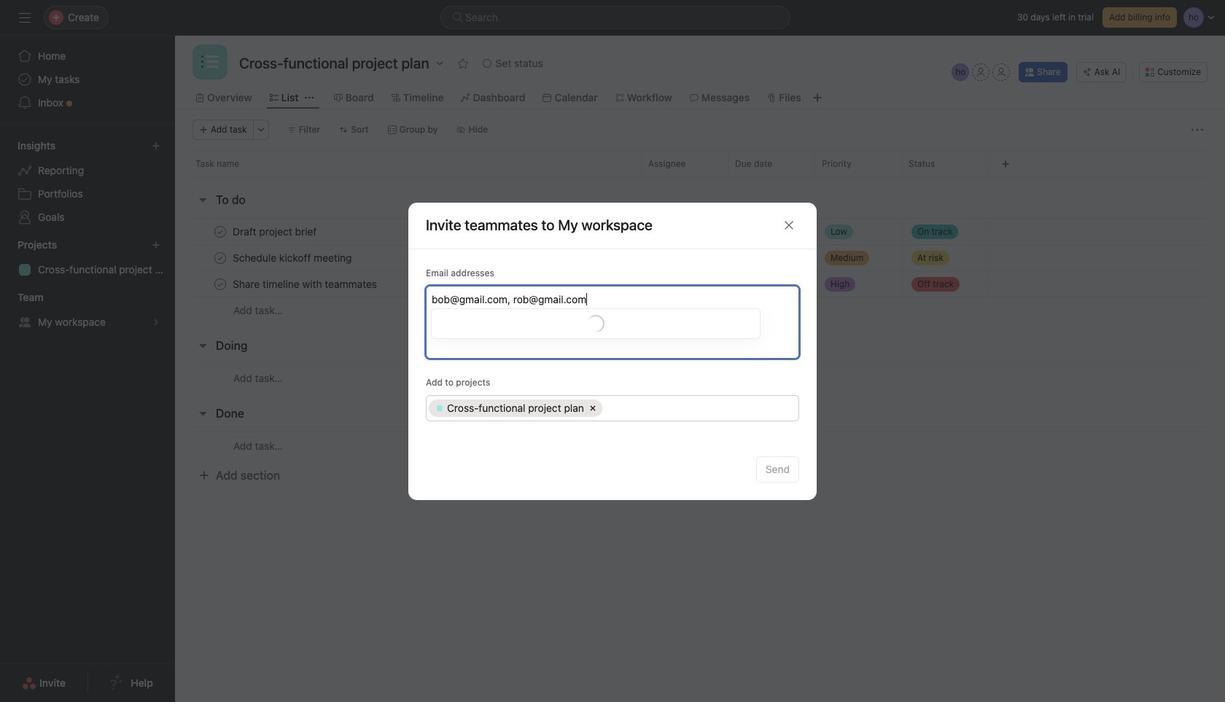 Task type: locate. For each thing, give the bounding box(es) containing it.
mark complete checkbox inside schedule kickoff meeting cell
[[212, 249, 229, 267]]

Mark complete checkbox
[[212, 223, 229, 240], [212, 249, 229, 267], [212, 275, 229, 293]]

draft project brief cell
[[175, 218, 642, 245]]

Enter one or more email addresses text field
[[432, 290, 792, 308]]

1 mark complete image from the top
[[212, 223, 229, 240]]

2 vertical spatial mark complete checkbox
[[212, 275, 229, 293]]

task name text field inside draft project brief cell
[[230, 224, 321, 239]]

1 vertical spatial task name text field
[[230, 251, 356, 265]]

teams element
[[0, 285, 175, 337]]

3 mark complete checkbox from the top
[[212, 275, 229, 293]]

0 vertical spatial collapse task list for this group image
[[197, 340, 209, 352]]

collapse task list for this group image
[[197, 340, 209, 352], [197, 408, 209, 420]]

insights element
[[0, 133, 175, 232]]

1 vertical spatial mark complete checkbox
[[212, 249, 229, 267]]

0 vertical spatial mark complete image
[[212, 223, 229, 240]]

2 collapse task list for this group image from the top
[[197, 408, 209, 420]]

2 mark complete image from the top
[[212, 249, 229, 267]]

1 task name text field from the top
[[230, 224, 321, 239]]

dialog
[[409, 202, 817, 500]]

mark complete checkbox for task name text field in the schedule kickoff meeting cell
[[212, 249, 229, 267]]

mark complete image inside draft project brief cell
[[212, 223, 229, 240]]

list image
[[201, 53, 219, 71]]

Task name text field
[[230, 277, 382, 292]]

collapse task list for this group image
[[197, 194, 209, 206]]

0 vertical spatial mark complete checkbox
[[212, 223, 229, 240]]

1 vertical spatial mark complete image
[[212, 249, 229, 267]]

0 vertical spatial task name text field
[[230, 224, 321, 239]]

0 horizontal spatial cell
[[429, 399, 603, 417]]

Task name text field
[[230, 224, 321, 239], [230, 251, 356, 265]]

mark complete checkbox inside draft project brief cell
[[212, 223, 229, 240]]

1 horizontal spatial cell
[[605, 399, 795, 417]]

row
[[175, 150, 1226, 177], [193, 177, 1208, 178], [175, 218, 1226, 245], [175, 244, 1226, 271], [175, 271, 1226, 298], [175, 297, 1226, 324], [175, 364, 1226, 392], [427, 396, 799, 421], [175, 432, 1226, 460]]

2 task name text field from the top
[[230, 251, 356, 265]]

list box
[[441, 6, 791, 29]]

2 cell from the left
[[605, 399, 795, 417]]

mark complete checkbox inside share timeline with teammates cell
[[212, 275, 229, 293]]

2 mark complete checkbox from the top
[[212, 249, 229, 267]]

cell
[[429, 399, 603, 417], [605, 399, 795, 417]]

1 mark complete checkbox from the top
[[212, 223, 229, 240]]

mark complete image
[[212, 223, 229, 240], [212, 249, 229, 267]]

mark complete image inside schedule kickoff meeting cell
[[212, 249, 229, 267]]

task name text field inside schedule kickoff meeting cell
[[230, 251, 356, 265]]

task name text field for draft project brief cell
[[230, 224, 321, 239]]

mark complete image for task name text field in the schedule kickoff meeting cell
[[212, 249, 229, 267]]

1 vertical spatial collapse task list for this group image
[[197, 408, 209, 420]]



Task type: describe. For each thing, give the bounding box(es) containing it.
manage project members image
[[952, 63, 970, 81]]

mark complete checkbox for task name text box
[[212, 275, 229, 293]]

share timeline with teammates cell
[[175, 271, 642, 298]]

mark complete checkbox for task name text field inside the draft project brief cell
[[212, 223, 229, 240]]

1 collapse task list for this group image from the top
[[197, 340, 209, 352]]

mark complete image for task name text field inside the draft project brief cell
[[212, 223, 229, 240]]

add to starred image
[[457, 58, 469, 69]]

projects element
[[0, 232, 175, 285]]

1 cell from the left
[[429, 399, 603, 417]]

global element
[[0, 36, 175, 123]]

add field image
[[1002, 160, 1011, 169]]

close this dialog image
[[784, 220, 795, 231]]

hide sidebar image
[[19, 12, 31, 23]]

schedule kickoff meeting cell
[[175, 244, 642, 271]]

task name text field for schedule kickoff meeting cell
[[230, 251, 356, 265]]

header to do tree grid
[[175, 218, 1226, 324]]

mark complete image
[[212, 275, 229, 293]]



Task type: vqa. For each thing, say whether or not it's contained in the screenshot.
Share Timeline With Teammates cell
yes



